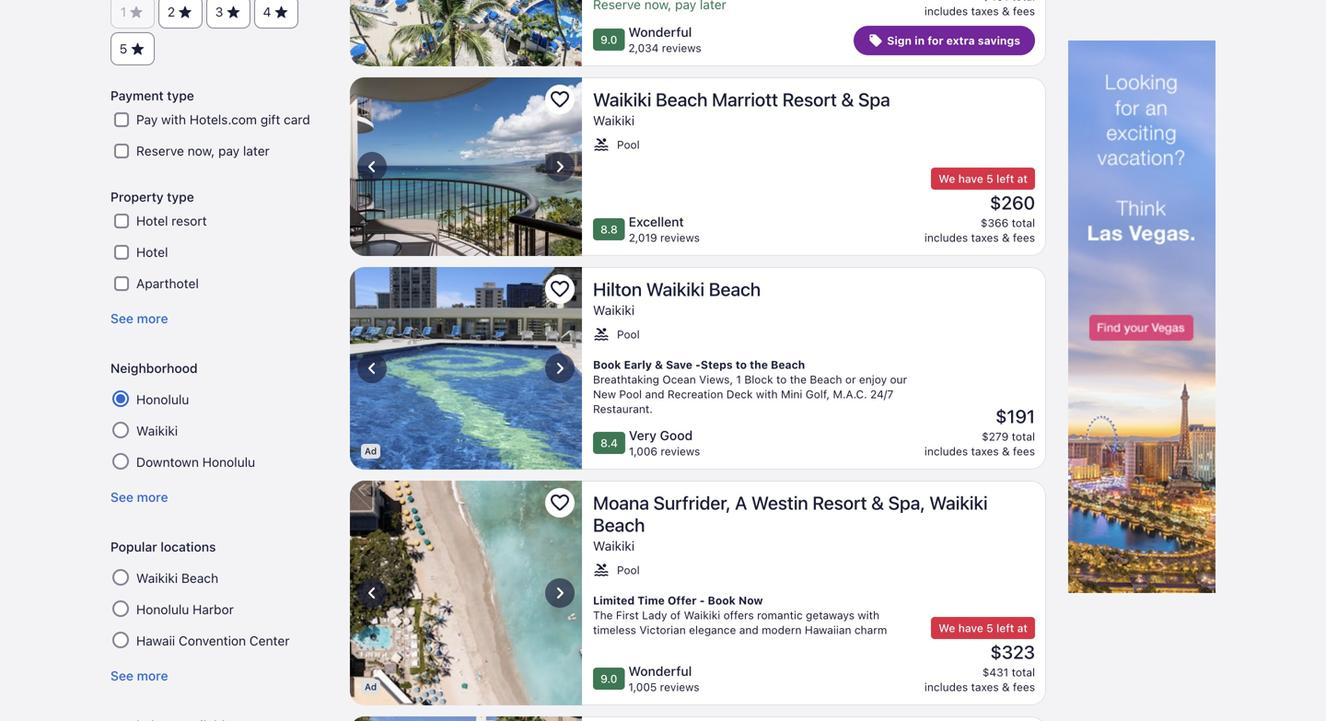 Task type: describe. For each thing, give the bounding box(es) containing it.
ocean
[[663, 373, 696, 386]]

we have 5 left at $260 $366 total includes taxes & fees
[[925, 172, 1035, 244]]

honolulu for honolulu
[[136, 392, 189, 407]]

total for moana surfrider, a westin resort & spa, waikiki beach
[[1012, 666, 1035, 679]]

outdoor pool image
[[350, 717, 582, 721]]

$279
[[982, 430, 1009, 443]]

or
[[845, 373, 856, 386]]

book inside book early & save -steps to the beach breathtaking ocean views, 1 block to the beach or enjoy our new pool and recreation deck with mini golf, m.a.c. 24/7 restaurant.
[[593, 358, 621, 371]]

& inside book early & save -steps to the beach breathtaking ocean views, 1 block to the beach or enjoy our new pool and recreation deck with mini golf, m.a.c. 24/7 restaurant.
[[655, 358, 663, 371]]

hilton waikiki beach waikiki
[[593, 278, 761, 318]]

includes inside $191 $279 total includes taxes & fees
[[925, 445, 968, 458]]

hotel for hotel resort
[[136, 213, 168, 229]]

beach up 'golf,'
[[810, 373, 842, 386]]

book early & save -steps to the beach breathtaking ocean views, 1 block to the beach or enjoy our new pool and recreation deck with mini golf, m.a.c. 24/7 restaurant.
[[593, 358, 907, 415]]

extra
[[947, 34, 975, 47]]

have for $260
[[959, 172, 984, 185]]

property type
[[111, 189, 194, 205]]

see for hawaii convention center
[[111, 668, 134, 684]]

hawaiian
[[805, 624, 852, 637]]

reviews for excellent 2,019 reviews
[[660, 231, 700, 244]]

pay
[[136, 112, 158, 127]]

resort inside the moana surfrider, a westin resort & spa, waikiki beach waikiki
[[813, 492, 867, 514]]

1 vertical spatial the
[[790, 373, 807, 386]]

we have 5 left at $323 $431 total includes taxes & fees
[[925, 622, 1035, 694]]

new
[[593, 388, 616, 401]]

moana
[[593, 492, 649, 514]]

at for $260
[[1018, 172, 1028, 185]]

early
[[624, 358, 652, 371]]

reserve now, pay later
[[136, 143, 270, 159]]

reviews for wonderful 1,005 reviews
[[660, 681, 700, 694]]

fees inside we have 5 left at $260 $366 total includes taxes & fees
[[1013, 231, 1035, 244]]

property
[[111, 189, 164, 205]]

savings
[[978, 34, 1021, 47]]

pool for hilton
[[617, 328, 640, 341]]

show previous image for moana surfrider, a westin resort & spa, waikiki beach image
[[361, 582, 383, 604]]

pool for moana
[[617, 564, 640, 577]]

waikiki beach marriott resort & spa waikiki
[[593, 88, 891, 128]]

2,034
[[629, 41, 659, 54]]

and inside book early & save -steps to the beach breathtaking ocean views, 1 block to the beach or enjoy our new pool and recreation deck with mini golf, m.a.c. 24/7 restaurant.
[[645, 388, 665, 401]]

hawaii convention center
[[136, 633, 290, 649]]

at for $323
[[1018, 622, 1028, 635]]

taxes inside $191 $279 total includes taxes & fees
[[971, 445, 999, 458]]

0 horizontal spatial with
[[161, 112, 186, 127]]

waikiki down hilton
[[593, 303, 635, 318]]

now
[[739, 594, 763, 607]]

limited
[[593, 594, 635, 607]]

more for aparthotel
[[137, 311, 168, 326]]

wonderful 2,034 reviews
[[629, 24, 702, 54]]

pool inside book early & save -steps to the beach breathtaking ocean views, 1 block to the beach or enjoy our new pool and recreation deck with mini golf, m.a.c. 24/7 restaurant.
[[619, 388, 642, 401]]

now,
[[188, 143, 215, 159]]

$323
[[991, 641, 1035, 663]]

with inside limited time offer - book now the first lady of waikiki offers romantic getaways with timeless victorian elegance and modern hawaiian charm
[[858, 609, 880, 622]]

left for $260
[[997, 172, 1015, 185]]

pay
[[218, 143, 240, 159]]

$366
[[981, 216, 1009, 229]]

0 horizontal spatial the
[[750, 358, 768, 371]]

block
[[745, 373, 773, 386]]

waikiki right hilton
[[646, 278, 705, 300]]

aparthotel
[[136, 276, 199, 291]]

small image for waikiki beach marriott resort & spa
[[593, 136, 610, 153]]

wonderful for wonderful 1,005 reviews
[[629, 664, 692, 679]]

1 beach image from the top
[[350, 0, 582, 66]]

Save Hilton Waikiki Beach to a trip checkbox
[[545, 275, 575, 304]]

first
[[616, 609, 639, 622]]

lady
[[642, 609, 667, 622]]

wonderful 1,005 reviews
[[629, 664, 700, 694]]

our
[[890, 373, 907, 386]]

1,005
[[629, 681, 657, 694]]

payment
[[111, 88, 164, 103]]

reserve
[[136, 143, 184, 159]]

5 for moana surfrider, a westin resort & spa, waikiki beach
[[987, 622, 994, 635]]

good
[[660, 428, 693, 443]]

- inside book early & save -steps to the beach breathtaking ocean views, 1 block to the beach or enjoy our new pool and recreation deck with mini golf, m.a.c. 24/7 restaurant.
[[696, 358, 701, 371]]

includes inside we have 5 left at $323 $431 total includes taxes & fees
[[925, 681, 968, 694]]

$191
[[996, 405, 1035, 427]]

modern
[[762, 624, 802, 637]]

we for $260
[[939, 172, 956, 185]]

8.4
[[601, 437, 618, 450]]

neighborhood
[[111, 361, 198, 376]]

romantic
[[757, 609, 803, 622]]

reviews for wonderful 2,034 reviews
[[662, 41, 702, 54]]

breathtaking
[[593, 373, 659, 386]]

0 vertical spatial 5
[[120, 41, 127, 56]]

& inside we have 5 left at $323 $431 total includes taxes & fees
[[1002, 681, 1010, 694]]

card
[[284, 112, 310, 127]]

includes taxes & fees
[[925, 5, 1035, 18]]

excellent 2,019 reviews
[[629, 214, 700, 244]]

waikiki down popular locations
[[136, 571, 178, 586]]

steps
[[701, 358, 733, 371]]

$191 $279 total includes taxes & fees
[[925, 405, 1035, 458]]

very good 1,006 reviews
[[629, 428, 700, 458]]

hotels.com
[[190, 112, 257, 127]]

we for $323
[[939, 622, 956, 635]]

downtown honolulu
[[136, 455, 255, 470]]

views,
[[699, 373, 733, 386]]

hilton
[[593, 278, 642, 300]]

reviews inside very good 1,006 reviews
[[661, 445, 700, 458]]

leading image
[[869, 33, 884, 48]]

charm
[[855, 624, 887, 637]]

& up savings
[[1002, 5, 1010, 18]]

harbor
[[193, 602, 234, 617]]

convention
[[179, 633, 246, 649]]

3
[[215, 4, 223, 19]]

popular locations
[[111, 539, 216, 555]]

1,006
[[629, 445, 658, 458]]

honolulu for honolulu harbor
[[136, 602, 189, 617]]

very
[[629, 428, 657, 443]]

5 for waikiki beach marriott resort & spa
[[987, 172, 994, 185]]

see more for downtown honolulu
[[111, 490, 168, 505]]

2 beach image from the top
[[350, 77, 582, 256]]

see for downtown honolulu
[[111, 490, 134, 505]]

type for property type
[[167, 189, 194, 205]]

9.0 for wonderful 1,005 reviews
[[601, 672, 618, 685]]

victorian
[[640, 624, 686, 637]]

lobby sitting area image
[[350, 267, 582, 470]]

hawaii
[[136, 633, 175, 649]]

of
[[670, 609, 681, 622]]

mini
[[781, 388, 803, 401]]

xsmall image for 5
[[129, 41, 146, 57]]

Save Waikiki Beach Marriott Resort & Spa to a trip checkbox
[[545, 85, 575, 114]]

later
[[243, 143, 270, 159]]



Task type: locate. For each thing, give the bounding box(es) containing it.
1 wonderful from the top
[[629, 24, 692, 40]]

resort inside waikiki beach marriott resort & spa waikiki
[[783, 88, 837, 110]]

restaurant.
[[593, 403, 653, 415]]

1 more from the top
[[137, 311, 168, 326]]

wonderful up 1,005
[[629, 664, 692, 679]]

0 vertical spatial see more button
[[111, 311, 328, 327]]

xsmall image right 2
[[177, 4, 194, 20]]

0 vertical spatial total
[[1012, 216, 1035, 229]]

fees
[[1013, 5, 1035, 18], [1013, 231, 1035, 244], [1013, 445, 1035, 458], [1013, 681, 1035, 694]]

for
[[928, 34, 944, 47]]

left up $323
[[997, 622, 1015, 635]]

2 fees from the top
[[1013, 231, 1035, 244]]

total inside we have 5 left at $260 $366 total includes taxes & fees
[[1012, 216, 1035, 229]]

the up block
[[750, 358, 768, 371]]

2 small image from the top
[[593, 326, 610, 343]]

small image
[[593, 562, 610, 578]]

5
[[120, 41, 127, 56], [987, 172, 994, 185], [987, 622, 994, 635]]

0 vertical spatial see more
[[111, 311, 168, 326]]

small image up 8.8
[[593, 136, 610, 153]]

1 vertical spatial resort
[[813, 492, 867, 514]]

1 horizontal spatial book
[[708, 594, 736, 607]]

2 see from the top
[[111, 490, 134, 505]]

recreation
[[668, 388, 723, 401]]

wonderful for wonderful 2,034 reviews
[[629, 24, 692, 40]]

1 vertical spatial see more button
[[111, 489, 328, 506]]

0 vertical spatial hotel
[[136, 213, 168, 229]]

xsmall image
[[225, 4, 242, 20], [129, 41, 146, 57]]

1 up the deck
[[736, 373, 741, 386]]

getaways
[[806, 609, 855, 622]]

& down $366
[[1002, 231, 1010, 244]]

2 have from the top
[[959, 622, 984, 635]]

wonderful up 2,034 on the left
[[629, 24, 692, 40]]

- right offer
[[700, 594, 705, 607]]

2 vertical spatial see more
[[111, 668, 168, 684]]

& left the save at the right of the page
[[655, 358, 663, 371]]

m.a.c.
[[833, 388, 867, 401]]

&
[[1002, 5, 1010, 18], [841, 88, 854, 110], [1002, 231, 1010, 244], [655, 358, 663, 371], [1002, 445, 1010, 458], [872, 492, 884, 514], [1002, 681, 1010, 694]]

hotel up aparthotel
[[136, 245, 168, 260]]

& down $431
[[1002, 681, 1010, 694]]

show next image for hilton waikiki beach image
[[549, 357, 571, 380]]

see more for aparthotel
[[111, 311, 168, 326]]

1 horizontal spatial xsmall image
[[273, 4, 290, 20]]

8.8
[[601, 223, 618, 236]]

taxes inside we have 5 left at $323 $431 total includes taxes & fees
[[971, 681, 999, 694]]

popular
[[111, 539, 157, 555]]

more for downtown honolulu
[[137, 490, 168, 505]]

3 see more from the top
[[111, 668, 168, 684]]

1 have from the top
[[959, 172, 984, 185]]

1 vertical spatial see more
[[111, 490, 168, 505]]

5 inside we have 5 left at $323 $431 total includes taxes & fees
[[987, 622, 994, 635]]

1 vertical spatial we
[[939, 622, 956, 635]]

the up mini
[[790, 373, 807, 386]]

1 vertical spatial to
[[776, 373, 787, 386]]

0 horizontal spatial to
[[736, 358, 747, 371]]

small image
[[593, 136, 610, 153], [593, 326, 610, 343]]

wonderful inside wonderful 1,005 reviews
[[629, 664, 692, 679]]

sign in for extra savings
[[887, 34, 1021, 47]]

2 xsmall image from the left
[[273, 4, 290, 20]]

0 vertical spatial at
[[1018, 172, 1028, 185]]

1 vertical spatial wonderful
[[629, 664, 692, 679]]

beach down moana on the bottom left of the page
[[593, 514, 645, 536]]

fees down $323
[[1013, 681, 1035, 694]]

fees down $191
[[1013, 445, 1035, 458]]

pay with hotels.com gift card
[[136, 112, 310, 127]]

see more
[[111, 311, 168, 326], [111, 490, 168, 505], [111, 668, 168, 684]]

2 vertical spatial see
[[111, 668, 134, 684]]

left
[[997, 172, 1015, 185], [997, 622, 1015, 635]]

4 fees from the top
[[1013, 681, 1035, 694]]

beach down locations
[[181, 571, 218, 586]]

see more down aparthotel
[[111, 311, 168, 326]]

see more button down downtown honolulu
[[111, 489, 328, 506]]

1 see more button from the top
[[111, 311, 328, 327]]

limited time offer - book now the first lady of waikiki offers romantic getaways with timeless victorian elegance and modern hawaiian charm
[[593, 594, 887, 637]]

locations
[[161, 539, 216, 555]]

reviews inside wonderful 1,005 reviews
[[660, 681, 700, 694]]

wonderful
[[629, 24, 692, 40], [629, 664, 692, 679]]

1 vertical spatial type
[[167, 189, 194, 205]]

waikiki up small icon
[[593, 538, 635, 554]]

reviews right 1,005
[[660, 681, 700, 694]]

beach up mini
[[771, 358, 805, 371]]

1 vertical spatial book
[[708, 594, 736, 607]]

taxes down $279
[[971, 445, 999, 458]]

beach inside waikiki beach marriott resort & spa waikiki
[[656, 88, 708, 110]]

0 vertical spatial wonderful
[[629, 24, 692, 40]]

1 hotel from the top
[[136, 213, 168, 229]]

2 total from the top
[[1012, 430, 1035, 443]]

save
[[666, 358, 693, 371]]

0 vertical spatial left
[[997, 172, 1015, 185]]

left inside we have 5 left at $323 $431 total includes taxes & fees
[[997, 622, 1015, 635]]

5 up the 'payment'
[[120, 41, 127, 56]]

have inside we have 5 left at $323 $431 total includes taxes & fees
[[959, 622, 984, 635]]

xsmall image for 4
[[273, 4, 290, 20]]

beach/ocean view image
[[350, 481, 582, 706]]

2 vertical spatial honolulu
[[136, 602, 189, 617]]

2 ad from the top
[[365, 682, 377, 692]]

have for $323
[[959, 622, 984, 635]]

pool up excellent
[[617, 138, 640, 151]]

taxes up savings
[[971, 5, 999, 18]]

payment type
[[111, 88, 194, 103]]

more down hawaii
[[137, 668, 168, 684]]

deck
[[727, 388, 753, 401]]

1 vertical spatial -
[[700, 594, 705, 607]]

1 left 2
[[121, 4, 126, 19]]

show previous image for hilton waikiki beach image
[[361, 357, 383, 380]]

$260
[[990, 192, 1035, 213]]

spa
[[858, 88, 891, 110]]

1 vertical spatial ad
[[365, 682, 377, 692]]

total inside $191 $279 total includes taxes & fees
[[1012, 430, 1035, 443]]

resort
[[172, 213, 207, 229]]

pool up early
[[617, 328, 640, 341]]

3 see more button from the top
[[111, 668, 328, 685]]

reviews right 2,034 on the left
[[662, 41, 702, 54]]

1 small image from the top
[[593, 136, 610, 153]]

0 vertical spatial see
[[111, 311, 134, 326]]

9.0
[[601, 33, 618, 46], [601, 672, 618, 685]]

waikiki right save waikiki beach marriott resort & spa to a trip option
[[593, 113, 635, 128]]

marriott
[[712, 88, 778, 110]]

see for aparthotel
[[111, 311, 134, 326]]

waikiki down 2,034 on the left
[[593, 88, 652, 110]]

total inside we have 5 left at $323 $431 total includes taxes & fees
[[1012, 666, 1035, 679]]

left for $323
[[997, 622, 1015, 635]]

wonderful inside wonderful 2,034 reviews
[[629, 24, 692, 40]]

with up charm on the bottom
[[858, 609, 880, 622]]

3 see from the top
[[111, 668, 134, 684]]

1
[[121, 4, 126, 19], [736, 373, 741, 386]]

more down downtown
[[137, 490, 168, 505]]

2 horizontal spatial with
[[858, 609, 880, 622]]

total
[[1012, 216, 1035, 229], [1012, 430, 1035, 443], [1012, 666, 1035, 679]]

hotel for hotel
[[136, 245, 168, 260]]

1 xsmall image from the left
[[177, 4, 194, 20]]

0 vertical spatial with
[[161, 112, 186, 127]]

0 horizontal spatial 1
[[121, 4, 126, 19]]

downtown
[[136, 455, 199, 470]]

9.0 left 1,005
[[601, 672, 618, 685]]

honolulu up hawaii
[[136, 602, 189, 617]]

beach
[[656, 88, 708, 110], [709, 278, 761, 300], [771, 358, 805, 371], [810, 373, 842, 386], [593, 514, 645, 536], [181, 571, 218, 586]]

$431
[[983, 666, 1009, 679]]

4
[[263, 4, 271, 19]]

waikiki right spa,
[[930, 492, 988, 514]]

golf,
[[806, 388, 830, 401]]

see more button for aparthotel
[[111, 311, 328, 327]]

beach inside the moana surfrider, a westin resort & spa, waikiki beach waikiki
[[593, 514, 645, 536]]

0 vertical spatial more
[[137, 311, 168, 326]]

left up $260
[[997, 172, 1015, 185]]

reviews inside the excellent 2,019 reviews
[[660, 231, 700, 244]]

see more button for downtown honolulu
[[111, 489, 328, 506]]

see more for hawaii convention center
[[111, 668, 168, 684]]

and inside limited time offer - book now the first lady of waikiki offers romantic getaways with timeless victorian elegance and modern hawaiian charm
[[739, 624, 759, 637]]

0 vertical spatial type
[[167, 88, 194, 103]]

in
[[915, 34, 925, 47]]

xsmall image right 3
[[225, 4, 242, 20]]

3 fees from the top
[[1013, 445, 1035, 458]]

reviews
[[662, 41, 702, 54], [660, 231, 700, 244], [661, 445, 700, 458], [660, 681, 700, 694]]

excellent
[[629, 214, 684, 229]]

2 vertical spatial with
[[858, 609, 880, 622]]

& inside $191 $279 total includes taxes & fees
[[1002, 445, 1010, 458]]

at up $323
[[1018, 622, 1028, 635]]

0 vertical spatial 9.0
[[601, 33, 618, 46]]

hotel
[[136, 213, 168, 229], [136, 245, 168, 260]]

sign
[[887, 34, 912, 47]]

fees inside we have 5 left at $323 $431 total includes taxes & fees
[[1013, 681, 1035, 694]]

total for waikiki beach marriott resort & spa
[[1012, 216, 1035, 229]]

0 vertical spatial ad
[[365, 446, 377, 456]]

1 we from the top
[[939, 172, 956, 185]]

1 vertical spatial small image
[[593, 326, 610, 343]]

1 vertical spatial 1
[[736, 373, 741, 386]]

2 hotel from the top
[[136, 245, 168, 260]]

1 horizontal spatial with
[[756, 388, 778, 401]]

honolulu right downtown
[[202, 455, 255, 470]]

show next image for moana surfrider, a westin resort & spa, waikiki beach image
[[549, 582, 571, 604]]

ad for hilton waikiki beach
[[365, 446, 377, 456]]

with right pay
[[161, 112, 186, 127]]

at up $260
[[1018, 172, 1028, 185]]

2 taxes from the top
[[971, 231, 999, 244]]

moana surfrider, a westin resort & spa, waikiki beach waikiki
[[593, 492, 988, 554]]

2 vertical spatial 5
[[987, 622, 994, 635]]

type right the 'payment'
[[167, 88, 194, 103]]

center
[[250, 633, 290, 649]]

spa,
[[889, 492, 925, 514]]

a
[[735, 492, 747, 514]]

book inside limited time offer - book now the first lady of waikiki offers romantic getaways with timeless victorian elegance and modern hawaiian charm
[[708, 594, 736, 607]]

at
[[1018, 172, 1028, 185], [1018, 622, 1028, 635]]

0 vertical spatial and
[[645, 388, 665, 401]]

1 vertical spatial honolulu
[[202, 455, 255, 470]]

1 vertical spatial beach image
[[350, 77, 582, 256]]

1 vertical spatial left
[[997, 622, 1015, 635]]

book up offers
[[708, 594, 736, 607]]

5 inside we have 5 left at $260 $366 total includes taxes & fees
[[987, 172, 994, 185]]

hotel resort
[[136, 213, 207, 229]]

2 type from the top
[[167, 189, 194, 205]]

we
[[939, 172, 956, 185], [939, 622, 956, 635]]

1 vertical spatial see
[[111, 490, 134, 505]]

small image for hilton waikiki beach
[[593, 326, 610, 343]]

1 includes from the top
[[925, 5, 968, 18]]

total down $260
[[1012, 216, 1035, 229]]

0 vertical spatial -
[[696, 358, 701, 371]]

show previous image for waikiki beach marriott resort & spa image
[[361, 156, 383, 178]]

0 horizontal spatial and
[[645, 388, 665, 401]]

total down $191
[[1012, 430, 1035, 443]]

fees up savings
[[1013, 5, 1035, 18]]

have up $366
[[959, 172, 984, 185]]

surfrider,
[[654, 492, 731, 514]]

0 vertical spatial 1
[[121, 4, 126, 19]]

waikiki up elegance
[[684, 609, 721, 622]]

resort left spa
[[783, 88, 837, 110]]

& inside the moana surfrider, a westin resort & spa, waikiki beach waikiki
[[872, 492, 884, 514]]

waikiki up downtown
[[136, 423, 178, 439]]

0 vertical spatial resort
[[783, 88, 837, 110]]

2,019
[[629, 231, 657, 244]]

0 vertical spatial beach image
[[350, 0, 582, 66]]

and down ocean
[[645, 388, 665, 401]]

reviews inside wonderful 2,034 reviews
[[662, 41, 702, 54]]

2 includes from the top
[[925, 231, 968, 244]]

2 more from the top
[[137, 490, 168, 505]]

beach inside the 'hilton waikiki beach waikiki'
[[709, 278, 761, 300]]

offers
[[724, 609, 754, 622]]

pool right small icon
[[617, 564, 640, 577]]

0 vertical spatial xsmall image
[[225, 4, 242, 20]]

taxes inside we have 5 left at $260 $366 total includes taxes & fees
[[971, 231, 999, 244]]

beach down wonderful 2,034 reviews at the top of page
[[656, 88, 708, 110]]

the
[[750, 358, 768, 371], [790, 373, 807, 386]]

ad for moana surfrider, a westin resort & spa, waikiki beach
[[365, 682, 377, 692]]

show next image for waikiki beach marriott resort & spa image
[[549, 156, 571, 178]]

at inside we have 5 left at $260 $366 total includes taxes & fees
[[1018, 172, 1028, 185]]

1 vertical spatial at
[[1018, 622, 1028, 635]]

have inside we have 5 left at $260 $366 total includes taxes & fees
[[959, 172, 984, 185]]

includes
[[925, 5, 968, 18], [925, 231, 968, 244], [925, 445, 968, 458], [925, 681, 968, 694]]

0 horizontal spatial book
[[593, 358, 621, 371]]

1 horizontal spatial 1
[[736, 373, 741, 386]]

with
[[161, 112, 186, 127], [756, 388, 778, 401], [858, 609, 880, 622]]

2 left from the top
[[997, 622, 1015, 635]]

1 horizontal spatial xsmall image
[[225, 4, 242, 20]]

timeless
[[593, 624, 636, 637]]

1 left from the top
[[997, 172, 1015, 185]]

resort right westin
[[813, 492, 867, 514]]

pool down breathtaking
[[619, 388, 642, 401]]

to up mini
[[776, 373, 787, 386]]

at inside we have 5 left at $323 $431 total includes taxes & fees
[[1018, 622, 1028, 635]]

Save Moana Surfrider, A Westin Resort & Spa, Waikiki Beach to a trip checkbox
[[545, 488, 575, 518]]

- right the save at the right of the page
[[696, 358, 701, 371]]

1 9.0 from the top
[[601, 33, 618, 46]]

1 vertical spatial 5
[[987, 172, 994, 185]]

left inside we have 5 left at $260 $366 total includes taxes & fees
[[997, 172, 1015, 185]]

& inside we have 5 left at $260 $366 total includes taxes & fees
[[1002, 231, 1010, 244]]

time
[[638, 594, 665, 607]]

0 vertical spatial we
[[939, 172, 956, 185]]

3 more from the top
[[137, 668, 168, 684]]

sign in for extra savings link
[[854, 26, 1035, 55]]

1 total from the top
[[1012, 216, 1035, 229]]

1 horizontal spatial the
[[790, 373, 807, 386]]

1 vertical spatial have
[[959, 622, 984, 635]]

xsmall image up the 'payment'
[[129, 41, 146, 57]]

ad
[[365, 446, 377, 456], [365, 682, 377, 692]]

we inside we have 5 left at $260 $366 total includes taxes & fees
[[939, 172, 956, 185]]

taxes down $431
[[971, 681, 999, 694]]

24/7
[[870, 388, 894, 401]]

1 vertical spatial more
[[137, 490, 168, 505]]

1 vertical spatial hotel
[[136, 245, 168, 260]]

honolulu down neighborhood
[[136, 392, 189, 407]]

2 vertical spatial more
[[137, 668, 168, 684]]

9.0 for wonderful 2,034 reviews
[[601, 33, 618, 46]]

1 type from the top
[[167, 88, 194, 103]]

2 9.0 from the top
[[601, 672, 618, 685]]

2 wonderful from the top
[[629, 664, 692, 679]]

type
[[167, 88, 194, 103], [167, 189, 194, 205]]

4 taxes from the top
[[971, 681, 999, 694]]

3 total from the top
[[1012, 666, 1035, 679]]

reviews down excellent
[[660, 231, 700, 244]]

1 taxes from the top
[[971, 5, 999, 18]]

hotel down property type
[[136, 213, 168, 229]]

westin
[[752, 492, 808, 514]]

1 horizontal spatial to
[[776, 373, 787, 386]]

1 vertical spatial with
[[756, 388, 778, 401]]

1 vertical spatial total
[[1012, 430, 1035, 443]]

more down aparthotel
[[137, 311, 168, 326]]

0 horizontal spatial xsmall image
[[177, 4, 194, 20]]

1 at from the top
[[1018, 172, 1028, 185]]

taxes down $366
[[971, 231, 999, 244]]

0 vertical spatial the
[[750, 358, 768, 371]]

2 see more button from the top
[[111, 489, 328, 506]]

pool for waikiki
[[617, 138, 640, 151]]

& left spa,
[[872, 492, 884, 514]]

see more down hawaii
[[111, 668, 168, 684]]

includes inside we have 5 left at $260 $366 total includes taxes & fees
[[925, 231, 968, 244]]

see more button for hawaii convention center
[[111, 668, 328, 685]]

with down block
[[756, 388, 778, 401]]

see more button down hawaii convention center
[[111, 668, 328, 685]]

1 ad from the top
[[365, 446, 377, 456]]

0 horizontal spatial xsmall image
[[129, 41, 146, 57]]

0 vertical spatial to
[[736, 358, 747, 371]]

9.0 left 2,034 on the left
[[601, 33, 618, 46]]

with inside book early & save -steps to the beach breathtaking ocean views, 1 block to the beach or enjoy our new pool and recreation deck with mini golf, m.a.c. 24/7 restaurant.
[[756, 388, 778, 401]]

waikiki inside limited time offer - book now the first lady of waikiki offers romantic getaways with timeless victorian elegance and modern hawaiian charm
[[684, 609, 721, 622]]

1 fees from the top
[[1013, 5, 1035, 18]]

- inside limited time offer - book now the first lady of waikiki offers romantic getaways with timeless victorian elegance and modern hawaiian charm
[[700, 594, 705, 607]]

have up $431
[[959, 622, 984, 635]]

type up resort
[[167, 189, 194, 205]]

to
[[736, 358, 747, 371], [776, 373, 787, 386]]

elegance
[[689, 624, 736, 637]]

to up block
[[736, 358, 747, 371]]

0 vertical spatial small image
[[593, 136, 610, 153]]

1 vertical spatial xsmall image
[[129, 41, 146, 57]]

offer
[[668, 594, 697, 607]]

small image down hilton
[[593, 326, 610, 343]]

0 vertical spatial have
[[959, 172, 984, 185]]

fees down $260
[[1013, 231, 1035, 244]]

beach image
[[350, 0, 582, 66], [350, 77, 582, 256]]

5 up $323
[[987, 622, 994, 635]]

type for payment type
[[167, 88, 194, 103]]

& inside waikiki beach marriott resort & spa waikiki
[[841, 88, 854, 110]]

see more button down aparthotel
[[111, 311, 328, 327]]

waikiki beach
[[136, 571, 218, 586]]

see more down downtown
[[111, 490, 168, 505]]

2 at from the top
[[1018, 622, 1028, 635]]

xsmall image right 4 in the left of the page
[[273, 4, 290, 20]]

1 inside book early & save -steps to the beach breathtaking ocean views, 1 block to the beach or enjoy our new pool and recreation deck with mini golf, m.a.c. 24/7 restaurant.
[[736, 373, 741, 386]]

3 includes from the top
[[925, 445, 968, 458]]

more for hawaii convention center
[[137, 668, 168, 684]]

2 vertical spatial see more button
[[111, 668, 328, 685]]

xsmall image for 3
[[225, 4, 242, 20]]

4 includes from the top
[[925, 681, 968, 694]]

book up breathtaking
[[593, 358, 621, 371]]

total down $323
[[1012, 666, 1035, 679]]

xsmall image
[[177, 4, 194, 20], [273, 4, 290, 20]]

0 vertical spatial honolulu
[[136, 392, 189, 407]]

resort
[[783, 88, 837, 110], [813, 492, 867, 514]]

we inside we have 5 left at $323 $431 total includes taxes & fees
[[939, 622, 956, 635]]

fees inside $191 $279 total includes taxes & fees
[[1013, 445, 1035, 458]]

reviews down good on the bottom of page
[[661, 445, 700, 458]]

honolulu
[[136, 392, 189, 407], [202, 455, 255, 470], [136, 602, 189, 617]]

2 vertical spatial total
[[1012, 666, 1035, 679]]

enjoy
[[859, 373, 887, 386]]

3 taxes from the top
[[971, 445, 999, 458]]

see
[[111, 311, 134, 326], [111, 490, 134, 505], [111, 668, 134, 684]]

pool
[[617, 138, 640, 151], [617, 328, 640, 341], [619, 388, 642, 401], [617, 564, 640, 577]]

5 up $260
[[987, 172, 994, 185]]

& down $279
[[1002, 445, 1010, 458]]

& left spa
[[841, 88, 854, 110]]

1 see more from the top
[[111, 311, 168, 326]]

1 see from the top
[[111, 311, 134, 326]]

1 horizontal spatial and
[[739, 624, 759, 637]]

2 see more from the top
[[111, 490, 168, 505]]

1 vertical spatial 9.0
[[601, 672, 618, 685]]

beach up "steps"
[[709, 278, 761, 300]]

honolulu harbor
[[136, 602, 234, 617]]

0 vertical spatial book
[[593, 358, 621, 371]]

xsmall image for 2
[[177, 4, 194, 20]]

2 we from the top
[[939, 622, 956, 635]]

and down offers
[[739, 624, 759, 637]]

1 vertical spatial and
[[739, 624, 759, 637]]



Task type: vqa. For each thing, say whether or not it's contained in the screenshot.
3
yes



